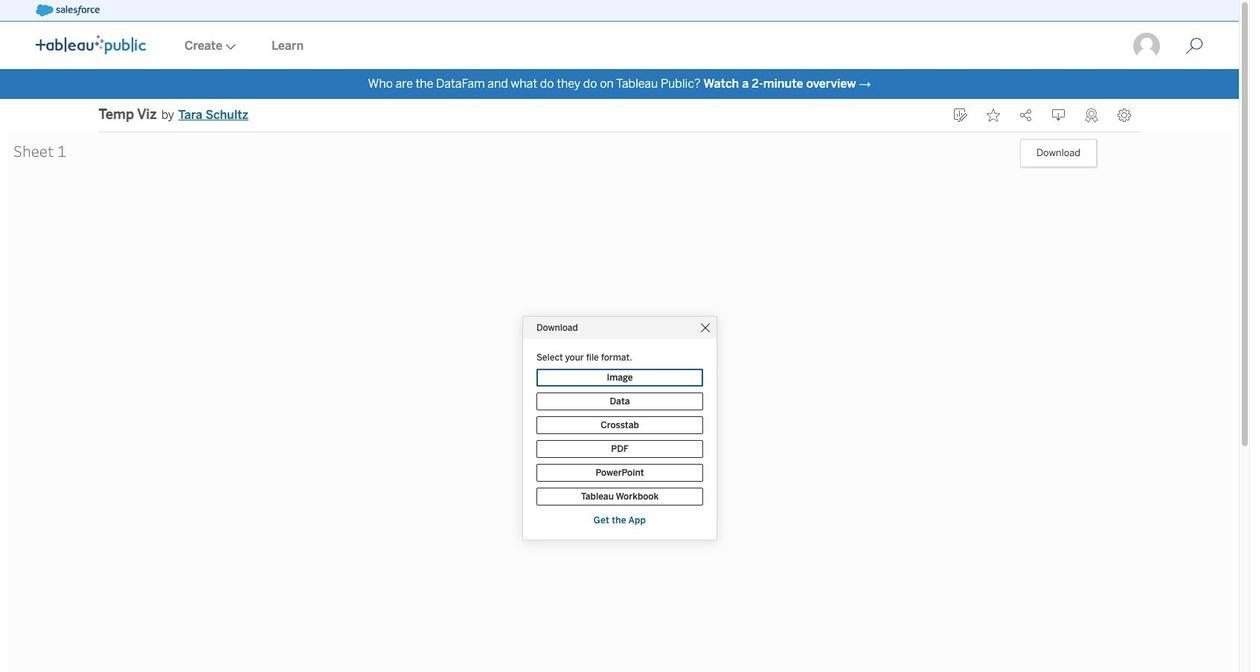 Task type: describe. For each thing, give the bounding box(es) containing it.
create image
[[223, 44, 236, 50]]

nominate for viz of the day image
[[1085, 108, 1098, 123]]

favorite button image
[[987, 109, 1000, 122]]

tara.schultz image
[[1132, 31, 1162, 61]]



Task type: locate. For each thing, give the bounding box(es) containing it.
go to search image
[[1168, 37, 1222, 55]]

edit image
[[954, 109, 967, 122]]

logo image
[[36, 35, 146, 54]]

salesforce logo image
[[36, 4, 100, 16]]



Task type: vqa. For each thing, say whether or not it's contained in the screenshot.
"Search input" field
no



